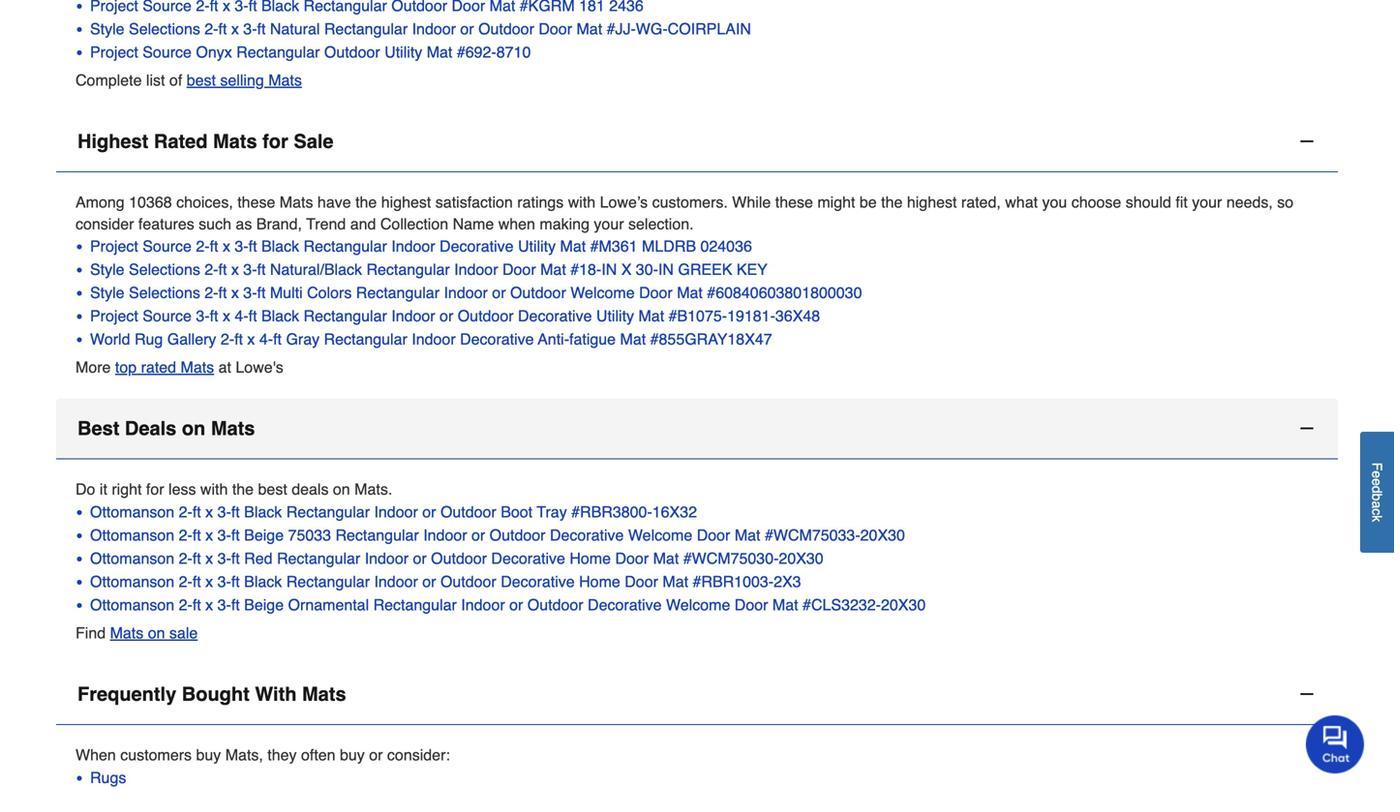Task type: describe. For each thing, give the bounding box(es) containing it.
style inside style selections 2-ft x 3-ft natural rectangular indoor or outdoor door mat #jj-wg-coirplain project source onyx rectangular outdoor utility mat #692-8710
[[90, 20, 124, 38]]

selections inside style selections 2-ft x 3-ft natural rectangular indoor or outdoor door mat #jj-wg-coirplain project source onyx rectangular outdoor utility mat #692-8710
[[129, 20, 200, 38]]

75033
[[288, 526, 331, 544]]

best deals on mats button
[[56, 399, 1338, 460]]

among 10368 choices, these mats have the highest satisfaction ratings with lowe's customers. while these might be the highest rated, what you choose should fit your needs, so consider features such as brand, trend and collection name when making your selection. project source 2-ft x 3-ft black rectangular indoor decorative utility mat #m361 mldrb 024036 style selections 2-ft x 3-ft natural/black rectangular indoor door mat #18-in x 30-in greek key style selections 2-ft x 3-ft multi colors rectangular indoor or outdoor welcome door mat #60840603801800030 project source 3-ft x 4-ft black rectangular indoor or outdoor decorative utility mat #b1075-19181-36x48 world rug gallery 2-ft x 4-ft gray rectangular indoor decorative anti-fatigue mat #855gray18x47
[[76, 193, 1294, 348]]

as
[[236, 215, 252, 233]]

2 buy from the left
[[340, 746, 365, 764]]

mats left at
[[181, 358, 214, 376]]

2 vertical spatial utility
[[596, 307, 634, 325]]

mat down 2x3
[[773, 596, 798, 614]]

might
[[817, 193, 855, 211]]

30-
[[636, 261, 658, 279]]

or inside style selections 2-ft x 3-ft natural rectangular indoor or outdoor door mat #jj-wg-coirplain project source onyx rectangular outdoor utility mat #692-8710
[[460, 20, 474, 38]]

door down #rbr1003-
[[735, 596, 768, 614]]

rugs link
[[90, 766, 1319, 787]]

such
[[199, 215, 231, 233]]

#b1075-
[[669, 307, 727, 325]]

complete list of best selling mats
[[76, 71, 302, 89]]

when
[[498, 215, 535, 233]]

2 in from the left
[[658, 261, 674, 279]]

frequently
[[77, 683, 176, 705]]

have
[[317, 193, 351, 211]]

project source 3-ft x 4-ft black rectangular indoor or outdoor decorative utility mat #b1075-19181-36x48 link
[[90, 305, 1319, 328]]

1 these from the left
[[237, 193, 275, 211]]

features
[[138, 215, 194, 233]]

1 vertical spatial your
[[594, 215, 624, 233]]

key
[[737, 261, 768, 279]]

mats right find
[[110, 624, 144, 642]]

consider:
[[387, 746, 450, 764]]

19181-
[[727, 307, 775, 325]]

rug
[[135, 330, 163, 348]]

10368
[[129, 193, 172, 211]]

3- inside style selections 2-ft x 3-ft natural rectangular indoor or outdoor door mat #jj-wg-coirplain project source onyx rectangular outdoor utility mat #692-8710
[[243, 20, 257, 38]]

minus image for highest rated mats for sale
[[1297, 132, 1317, 151]]

project source 2-ft x 3-ft black rectangular indoor decorative utility mat #m361 mldrb 024036 link
[[90, 235, 1319, 258]]

multi
[[270, 284, 303, 302]]

style selections 2-ft x 3-ft natural/black rectangular indoor door mat #18-in x 30-in greek key link
[[90, 258, 1319, 281]]

lowe's
[[236, 358, 283, 376]]

on inside do it right for less with the best deals on mats. ottomanson 2-ft x 3-ft black rectangular indoor or outdoor boot tray #rbr3800-16x32 ottomanson 2-ft x 3-ft beige 75033 rectangular indoor or outdoor decorative welcome door mat #wcm75033-20x30 ottomanson 2-ft x 3-ft red rectangular indoor or outdoor decorative home door mat #wcm75030-20x30 ottomanson 2-ft x 3-ft black rectangular indoor or outdoor decorative home door mat #rbr1003-2x3 ottomanson 2-ft x 3-ft beige ornamental rectangular indoor or outdoor decorative welcome door mat #cls3232-20x30
[[333, 480, 350, 498]]

do it right for less with the best deals on mats. ottomanson 2-ft x 3-ft black rectangular indoor or outdoor boot tray #rbr3800-16x32 ottomanson 2-ft x 3-ft beige 75033 rectangular indoor or outdoor decorative welcome door mat #wcm75033-20x30 ottomanson 2-ft x 3-ft red rectangular indoor or outdoor decorative home door mat #wcm75030-20x30 ottomanson 2-ft x 3-ft black rectangular indoor or outdoor decorative home door mat #rbr1003-2x3 ottomanson 2-ft x 3-ft beige ornamental rectangular indoor or outdoor decorative welcome door mat #cls3232-20x30
[[76, 480, 926, 614]]

mat right fatigue
[[620, 330, 646, 348]]

they
[[268, 746, 297, 764]]

1 vertical spatial home
[[579, 573, 620, 591]]

with
[[255, 683, 297, 705]]

natural
[[270, 20, 320, 38]]

1 in from the left
[[601, 261, 617, 279]]

highest
[[77, 130, 148, 152]]

style selections 2-ft x 3-ft multi colors rectangular indoor or outdoor welcome door mat #60840603801800030 link
[[90, 281, 1319, 305]]

more top rated mats at lowe's
[[76, 358, 283, 376]]

rugs
[[90, 769, 126, 787]]

2 e from the top
[[1370, 478, 1385, 486]]

minus image
[[1297, 419, 1317, 438]]

2- inside style selections 2-ft x 3-ft natural rectangular indoor or outdoor door mat #jj-wg-coirplain project source onyx rectangular outdoor utility mat #692-8710
[[205, 20, 218, 38]]

world rug gallery 2-ft x 4-ft gray rectangular indoor decorative anti-fatigue mat #855gray18x47 link
[[90, 328, 1319, 351]]

3 source from the top
[[143, 307, 192, 325]]

project source onyx rectangular outdoor utility mat #692-8710 link
[[90, 41, 1319, 64]]

#692-
[[457, 43, 496, 61]]

2 beige from the top
[[244, 596, 284, 614]]

selection.
[[628, 215, 694, 233]]

#wcm75033-
[[765, 526, 860, 544]]

best
[[77, 418, 119, 440]]

#cls3232-
[[803, 596, 881, 614]]

rated,
[[961, 193, 1001, 211]]

decorative down tray
[[501, 573, 575, 591]]

highest rated mats for sale button
[[56, 111, 1338, 172]]

door down ottomanson 2-ft x 3-ft black rectangular indoor or outdoor boot tray #rbr3800-16x32 link
[[697, 526, 730, 544]]

f e e d b a c k button
[[1360, 432, 1394, 553]]

list
[[146, 71, 165, 89]]

0 vertical spatial 20x30
[[860, 526, 905, 544]]

0 vertical spatial your
[[1192, 193, 1222, 211]]

brand,
[[256, 215, 302, 233]]

natural/black
[[270, 261, 362, 279]]

and
[[350, 215, 376, 233]]

0 vertical spatial best
[[187, 71, 216, 89]]

the for highest rated mats for sale
[[355, 193, 377, 211]]

wg-
[[636, 20, 668, 38]]

top
[[115, 358, 137, 376]]

#18-
[[570, 261, 601, 279]]

project inside style selections 2-ft x 3-ft natural rectangular indoor or outdoor door mat #jj-wg-coirplain project source onyx rectangular outdoor utility mat #692-8710
[[90, 43, 138, 61]]

red
[[244, 550, 273, 567]]

trend
[[306, 215, 346, 233]]

you
[[1042, 193, 1067, 211]]

it
[[100, 480, 107, 498]]

x
[[621, 261, 632, 279]]

while
[[732, 193, 771, 211]]

fatigue
[[569, 330, 616, 348]]

door down ottomanson 2-ft x 3-ft red rectangular indoor or outdoor decorative home door mat #wcm75030-20x30 link
[[625, 573, 658, 591]]

#m361
[[590, 237, 638, 255]]

decorative left anti-
[[460, 330, 534, 348]]

boot
[[501, 503, 533, 521]]

or inside when customers buy mats, they often buy or consider: rugs
[[369, 746, 383, 764]]

ottomanson 2-ft x 3-ft red rectangular indoor or outdoor decorative home door mat #wcm75030-20x30 link
[[90, 547, 1319, 570]]

gallery
[[167, 330, 216, 348]]

mats.
[[354, 480, 392, 498]]

mat left #b1075-
[[638, 307, 664, 325]]

onyx
[[196, 43, 232, 61]]

2 vertical spatial welcome
[[666, 596, 730, 614]]

best deals on mats
[[77, 418, 255, 440]]

36x48
[[775, 307, 820, 325]]

decorative down "#rbr3800-"
[[550, 526, 624, 544]]

utility inside style selections 2-ft x 3-ft natural rectangular indoor or outdoor door mat #jj-wg-coirplain project source onyx rectangular outdoor utility mat #692-8710
[[385, 43, 422, 61]]

3 ottomanson from the top
[[90, 550, 174, 567]]

1 vertical spatial utility
[[518, 237, 556, 255]]

2 these from the left
[[775, 193, 813, 211]]

anti-
[[538, 330, 569, 348]]

satisfaction
[[435, 193, 513, 211]]

5 ottomanson from the top
[[90, 596, 174, 614]]

gray
[[286, 330, 320, 348]]

2 horizontal spatial the
[[881, 193, 903, 211]]

style selections 2-ft x 3-ft natural rectangular indoor or outdoor door mat #jj-wg-coirplain link
[[90, 17, 1319, 41]]

door down "#rbr3800-"
[[615, 550, 649, 567]]

sale
[[294, 130, 334, 152]]

right
[[112, 480, 142, 498]]

find
[[76, 624, 106, 642]]

mats inside best deals on mats button
[[211, 418, 255, 440]]

when customers buy mats, they often buy or consider: rugs
[[76, 746, 450, 787]]



Task type: locate. For each thing, give the bounding box(es) containing it.
decorative down ottomanson 2-ft x 3-ft black rectangular indoor or outdoor decorative home door mat #rbr1003-2x3 'link'
[[588, 596, 662, 614]]

mat
[[577, 20, 602, 38], [427, 43, 453, 61], [560, 237, 586, 255], [540, 261, 566, 279], [677, 284, 703, 302], [638, 307, 664, 325], [620, 330, 646, 348], [735, 526, 761, 544], [653, 550, 679, 567], [663, 573, 688, 591], [773, 596, 798, 614]]

in left x
[[601, 261, 617, 279]]

for inside button
[[263, 130, 288, 152]]

d
[[1370, 486, 1385, 493]]

rated
[[141, 358, 176, 376]]

fit
[[1176, 193, 1188, 211]]

1 horizontal spatial best
[[258, 480, 287, 498]]

mat up #b1075-
[[677, 284, 703, 302]]

2 vertical spatial 20x30
[[881, 596, 926, 614]]

1 beige from the top
[[244, 526, 284, 544]]

0 vertical spatial for
[[263, 130, 288, 152]]

best right of
[[187, 71, 216, 89]]

so
[[1277, 193, 1294, 211]]

with up making
[[568, 193, 596, 211]]

mat left #jj-
[[577, 20, 602, 38]]

0 vertical spatial style
[[90, 20, 124, 38]]

1 buy from the left
[[196, 746, 221, 764]]

utility left #692-
[[385, 43, 422, 61]]

2 vertical spatial on
[[148, 624, 165, 642]]

1 horizontal spatial these
[[775, 193, 813, 211]]

the right less
[[232, 480, 254, 498]]

1 e from the top
[[1370, 471, 1385, 478]]

1 style from the top
[[90, 20, 124, 38]]

0 horizontal spatial on
[[148, 624, 165, 642]]

0 horizontal spatial in
[[601, 261, 617, 279]]

best inside do it right for less with the best deals on mats. ottomanson 2-ft x 3-ft black rectangular indoor or outdoor boot tray #rbr3800-16x32 ottomanson 2-ft x 3-ft beige 75033 rectangular indoor or outdoor decorative welcome door mat #wcm75033-20x30 ottomanson 2-ft x 3-ft red rectangular indoor or outdoor decorative home door mat #wcm75030-20x30 ottomanson 2-ft x 3-ft black rectangular indoor or outdoor decorative home door mat #rbr1003-2x3 ottomanson 2-ft x 3-ft beige ornamental rectangular indoor or outdoor decorative welcome door mat #cls3232-20x30
[[258, 480, 287, 498]]

1 ottomanson from the top
[[90, 503, 174, 521]]

making
[[540, 215, 590, 233]]

#855gray18x47
[[650, 330, 772, 348]]

of
[[169, 71, 182, 89]]

0 vertical spatial minus image
[[1297, 132, 1317, 151]]

style selections 2-ft x 3-ft natural rectangular indoor or outdoor door mat #jj-wg-coirplain project source onyx rectangular outdoor utility mat #692-8710
[[90, 20, 751, 61]]

black down multi
[[261, 307, 299, 325]]

2 vertical spatial selections
[[129, 284, 200, 302]]

f
[[1370, 462, 1385, 471]]

on for mats
[[182, 418, 206, 440]]

0 vertical spatial home
[[570, 550, 611, 567]]

customers
[[120, 746, 192, 764]]

minus image inside highest rated mats for sale button
[[1297, 132, 1317, 151]]

mats down at
[[211, 418, 255, 440]]

1 vertical spatial 20x30
[[779, 550, 824, 567]]

1 horizontal spatial with
[[568, 193, 596, 211]]

welcome down #18-
[[570, 284, 635, 302]]

3 project from the top
[[90, 307, 138, 325]]

your right fit
[[1192, 193, 1222, 211]]

0 horizontal spatial these
[[237, 193, 275, 211]]

welcome
[[570, 284, 635, 302], [628, 526, 693, 544], [666, 596, 730, 614]]

these
[[237, 193, 275, 211], [775, 193, 813, 211]]

0 vertical spatial 4-
[[235, 307, 248, 325]]

tray
[[537, 503, 567, 521]]

2-
[[205, 20, 218, 38], [196, 237, 210, 255], [205, 261, 218, 279], [205, 284, 218, 302], [221, 330, 234, 348], [179, 503, 193, 521], [179, 526, 193, 544], [179, 550, 193, 567], [179, 573, 193, 591], [179, 596, 193, 614]]

1 vertical spatial source
[[143, 237, 192, 255]]

1 horizontal spatial your
[[1192, 193, 1222, 211]]

source inside style selections 2-ft x 3-ft natural rectangular indoor or outdoor door mat #jj-wg-coirplain project source onyx rectangular outdoor utility mat #692-8710
[[143, 43, 192, 61]]

for for less
[[146, 480, 164, 498]]

for
[[263, 130, 288, 152], [146, 480, 164, 498]]

greek
[[678, 261, 732, 279]]

1 source from the top
[[143, 43, 192, 61]]

1 horizontal spatial highest
[[907, 193, 957, 211]]

1 horizontal spatial on
[[182, 418, 206, 440]]

1 vertical spatial on
[[333, 480, 350, 498]]

with right less
[[200, 480, 228, 498]]

mat up #wcm75030-
[[735, 526, 761, 544]]

sale
[[169, 624, 198, 642]]

1 horizontal spatial the
[[355, 193, 377, 211]]

project down consider
[[90, 237, 138, 255]]

x inside style selections 2-ft x 3-ft natural rectangular indoor or outdoor door mat #jj-wg-coirplain project source onyx rectangular outdoor utility mat #692-8710
[[231, 20, 239, 38]]

find mats on sale
[[76, 624, 198, 642]]

your
[[1192, 193, 1222, 211], [594, 215, 624, 233]]

4-
[[235, 307, 248, 325], [259, 330, 273, 348]]

2 highest from the left
[[907, 193, 957, 211]]

style down consider
[[90, 261, 124, 279]]

0 vertical spatial welcome
[[570, 284, 635, 302]]

with inside do it right for less with the best deals on mats. ottomanson 2-ft x 3-ft black rectangular indoor or outdoor boot tray #rbr3800-16x32 ottomanson 2-ft x 3-ft beige 75033 rectangular indoor or outdoor decorative welcome door mat #wcm75033-20x30 ottomanson 2-ft x 3-ft red rectangular indoor or outdoor decorative home door mat #wcm75030-20x30 ottomanson 2-ft x 3-ft black rectangular indoor or outdoor decorative home door mat #rbr1003-2x3 ottomanson 2-ft x 3-ft beige ornamental rectangular indoor or outdoor decorative welcome door mat #cls3232-20x30
[[200, 480, 228, 498]]

buy right often
[[340, 746, 365, 764]]

for left less
[[146, 480, 164, 498]]

mats inside among 10368 choices, these mats have the highest satisfaction ratings with lowe's customers. while these might be the highest rated, what you choose should fit your needs, so consider features such as brand, trend and collection name when making your selection. project source 2-ft x 3-ft black rectangular indoor decorative utility mat #m361 mldrb 024036 style selections 2-ft x 3-ft natural/black rectangular indoor door mat #18-in x 30-in greek key style selections 2-ft x 3-ft multi colors rectangular indoor or outdoor welcome door mat #60840603801800030 project source 3-ft x 4-ft black rectangular indoor or outdoor decorative utility mat #b1075-19181-36x48 world rug gallery 2-ft x 4-ft gray rectangular indoor decorative anti-fatigue mat #855gray18x47
[[280, 193, 313, 211]]

deals
[[125, 418, 176, 440]]

0 vertical spatial with
[[568, 193, 596, 211]]

project up the complete at the top left
[[90, 43, 138, 61]]

these up as
[[237, 193, 275, 211]]

style up world
[[90, 284, 124, 302]]

decorative down name at the top
[[440, 237, 514, 255]]

buy left mats,
[[196, 746, 221, 764]]

b
[[1370, 493, 1385, 501]]

0 horizontal spatial for
[[146, 480, 164, 498]]

mat left #692-
[[427, 43, 453, 61]]

style up the complete at the top left
[[90, 20, 124, 38]]

1 vertical spatial minus image
[[1297, 685, 1317, 704]]

decorative up anti-
[[518, 307, 592, 325]]

1 selections from the top
[[129, 20, 200, 38]]

#rbr3800-
[[571, 503, 652, 521]]

0 horizontal spatial best
[[187, 71, 216, 89]]

ottomanson 2-ft x 3-ft black rectangular indoor or outdoor decorative home door mat #rbr1003-2x3 link
[[90, 570, 1319, 594]]

1 vertical spatial with
[[200, 480, 228, 498]]

ottomanson 2-ft x 3-ft black rectangular indoor or outdoor boot tray #rbr3800-16x32 link
[[90, 501, 1319, 524]]

1 vertical spatial for
[[146, 480, 164, 498]]

highest
[[381, 193, 431, 211], [907, 193, 957, 211]]

should
[[1126, 193, 1171, 211]]

2 vertical spatial source
[[143, 307, 192, 325]]

source up 'rug'
[[143, 307, 192, 325]]

0 horizontal spatial 4-
[[235, 307, 248, 325]]

ft
[[218, 20, 227, 38], [257, 20, 266, 38], [210, 237, 218, 255], [248, 237, 257, 255], [218, 261, 227, 279], [257, 261, 266, 279], [218, 284, 227, 302], [257, 284, 266, 302], [210, 307, 218, 325], [248, 307, 257, 325], [234, 330, 243, 348], [273, 330, 282, 348], [193, 503, 201, 521], [231, 503, 240, 521], [193, 526, 201, 544], [231, 526, 240, 544], [193, 550, 201, 567], [231, 550, 240, 567], [193, 573, 201, 591], [231, 573, 240, 591], [193, 596, 201, 614], [231, 596, 240, 614]]

on left sale
[[148, 624, 165, 642]]

0 horizontal spatial utility
[[385, 43, 422, 61]]

welcome down 16x32
[[628, 526, 693, 544]]

2 source from the top
[[143, 237, 192, 255]]

0 vertical spatial selections
[[129, 20, 200, 38]]

world
[[90, 330, 130, 348]]

coirplain
[[668, 20, 751, 38]]

style
[[90, 20, 124, 38], [90, 261, 124, 279], [90, 284, 124, 302]]

minus image for frequently bought with mats
[[1297, 685, 1317, 704]]

welcome inside among 10368 choices, these mats have the highest satisfaction ratings with lowe's customers. while these might be the highest rated, what you choose should fit your needs, so consider features such as brand, trend and collection name when making your selection. project source 2-ft x 3-ft black rectangular indoor decorative utility mat #m361 mldrb 024036 style selections 2-ft x 3-ft natural/black rectangular indoor door mat #18-in x 30-in greek key style selections 2-ft x 3-ft multi colors rectangular indoor or outdoor welcome door mat #60840603801800030 project source 3-ft x 4-ft black rectangular indoor or outdoor decorative utility mat #b1075-19181-36x48 world rug gallery 2-ft x 4-ft gray rectangular indoor decorative anti-fatigue mat #855gray18x47
[[570, 284, 635, 302]]

f e e d b a c k
[[1370, 462, 1385, 522]]

0 vertical spatial project
[[90, 43, 138, 61]]

buy
[[196, 746, 221, 764], [340, 746, 365, 764]]

when
[[76, 746, 116, 764]]

be
[[860, 193, 877, 211]]

utility
[[385, 43, 422, 61], [518, 237, 556, 255], [596, 307, 634, 325]]

utility up fatigue
[[596, 307, 634, 325]]

0 horizontal spatial the
[[232, 480, 254, 498]]

1 horizontal spatial buy
[[340, 746, 365, 764]]

e up d at the right bottom
[[1370, 471, 1385, 478]]

selections up list
[[129, 20, 200, 38]]

1 vertical spatial 4-
[[259, 330, 273, 348]]

selections up 'rug'
[[129, 284, 200, 302]]

door left #jj-
[[539, 20, 572, 38]]

lowe's
[[600, 193, 648, 211]]

1 vertical spatial beige
[[244, 596, 284, 614]]

a
[[1370, 501, 1385, 508]]

best left deals
[[258, 480, 287, 498]]

selections down the features
[[129, 261, 200, 279]]

e up b
[[1370, 478, 1385, 486]]

1 highest from the left
[[381, 193, 431, 211]]

chat invite button image
[[1306, 715, 1365, 774]]

the
[[355, 193, 377, 211], [881, 193, 903, 211], [232, 480, 254, 498]]

1 vertical spatial best
[[258, 480, 287, 498]]

mats inside frequently bought with mats button
[[302, 683, 346, 705]]

utility down when at the left top of page
[[518, 237, 556, 255]]

mats on sale link
[[110, 624, 198, 642]]

0 vertical spatial on
[[182, 418, 206, 440]]

1 horizontal spatial in
[[658, 261, 674, 279]]

highest up collection
[[381, 193, 431, 211]]

the up and
[[355, 193, 377, 211]]

for left 'sale'
[[263, 130, 288, 152]]

door down 30- on the left top of page
[[639, 284, 673, 302]]

source up of
[[143, 43, 192, 61]]

mats right rated
[[213, 130, 257, 152]]

0 vertical spatial utility
[[385, 43, 422, 61]]

#rbr1003-
[[693, 573, 774, 591]]

ornamental
[[288, 596, 369, 614]]

1 horizontal spatial 4-
[[259, 330, 273, 348]]

black up red
[[244, 503, 282, 521]]

2 vertical spatial style
[[90, 284, 124, 302]]

decorative down boot
[[491, 550, 565, 567]]

for for sale
[[263, 130, 288, 152]]

the inside do it right for less with the best deals on mats. ottomanson 2-ft x 3-ft black rectangular indoor or outdoor boot tray #rbr3800-16x32 ottomanson 2-ft x 3-ft beige 75033 rectangular indoor or outdoor decorative welcome door mat #wcm75033-20x30 ottomanson 2-ft x 3-ft red rectangular indoor or outdoor decorative home door mat #wcm75030-20x30 ottomanson 2-ft x 3-ft black rectangular indoor or outdoor decorative home door mat #rbr1003-2x3 ottomanson 2-ft x 3-ft beige ornamental rectangular indoor or outdoor decorative welcome door mat #cls3232-20x30
[[232, 480, 254, 498]]

indoor inside style selections 2-ft x 3-ft natural rectangular indoor or outdoor door mat #jj-wg-coirplain project source onyx rectangular outdoor utility mat #692-8710
[[412, 20, 456, 38]]

on right 'deals'
[[182, 418, 206, 440]]

what
[[1005, 193, 1038, 211]]

best selling mats link
[[187, 71, 302, 89]]

home
[[570, 550, 611, 567], [579, 573, 620, 591]]

k
[[1370, 515, 1385, 522]]

0 vertical spatial beige
[[244, 526, 284, 544]]

2 vertical spatial project
[[90, 307, 138, 325]]

0 horizontal spatial highest
[[381, 193, 431, 211]]

on
[[182, 418, 206, 440], [333, 480, 350, 498], [148, 624, 165, 642]]

c
[[1370, 508, 1385, 515]]

black down red
[[244, 573, 282, 591]]

1 vertical spatial welcome
[[628, 526, 693, 544]]

2 minus image from the top
[[1297, 685, 1317, 704]]

ottomanson 2-ft x 3-ft beige ornamental rectangular indoor or outdoor decorative welcome door mat #cls3232-20x30 link
[[90, 594, 1319, 617]]

the for best deals on mats
[[232, 480, 254, 498]]

frequently bought with mats button
[[56, 664, 1338, 725]]

#jj-
[[607, 20, 636, 38]]

door down when at the left top of page
[[502, 261, 536, 279]]

ratings
[[517, 193, 564, 211]]

1 horizontal spatial utility
[[518, 237, 556, 255]]

mat down making
[[560, 237, 586, 255]]

2 project from the top
[[90, 237, 138, 255]]

beige up red
[[244, 526, 284, 544]]

customers.
[[652, 193, 728, 211]]

welcome down ottomanson 2-ft x 3-ft black rectangular indoor or outdoor decorative home door mat #rbr1003-2x3 'link'
[[666, 596, 730, 614]]

project up world
[[90, 307, 138, 325]]

choices,
[[176, 193, 233, 211]]

mat left #18-
[[540, 261, 566, 279]]

1 vertical spatial selections
[[129, 261, 200, 279]]

highest left "rated," on the right top
[[907, 193, 957, 211]]

mats up brand,
[[280, 193, 313, 211]]

top rated mats link
[[115, 358, 214, 376]]

frequently bought with mats
[[77, 683, 346, 705]]

needs,
[[1227, 193, 1273, 211]]

1 horizontal spatial for
[[263, 130, 288, 152]]

1 vertical spatial style
[[90, 261, 124, 279]]

less
[[168, 480, 196, 498]]

these left the might
[[775, 193, 813, 211]]

mat down the ottomanson 2-ft x 3-ft beige 75033 rectangular indoor or outdoor decorative welcome door mat #wcm75033-20x30 link
[[653, 550, 679, 567]]

on right deals
[[333, 480, 350, 498]]

mats right the with
[[302, 683, 346, 705]]

1 vertical spatial project
[[90, 237, 138, 255]]

on for sale
[[148, 624, 165, 642]]

0 horizontal spatial buy
[[196, 746, 221, 764]]

with inside among 10368 choices, these mats have the highest satisfaction ratings with lowe's customers. while these might be the highest rated, what you choose should fit your needs, so consider features such as brand, trend and collection name when making your selection. project source 2-ft x 3-ft black rectangular indoor decorative utility mat #m361 mldrb 024036 style selections 2-ft x 3-ft natural/black rectangular indoor door mat #18-in x 30-in greek key style selections 2-ft x 3-ft multi colors rectangular indoor or outdoor welcome door mat #60840603801800030 project source 3-ft x 4-ft black rectangular indoor or outdoor decorative utility mat #b1075-19181-36x48 world rug gallery 2-ft x 4-ft gray rectangular indoor decorative anti-fatigue mat #855gray18x47
[[568, 193, 596, 211]]

source
[[143, 43, 192, 61], [143, 237, 192, 255], [143, 307, 192, 325]]

in down the mldrb
[[658, 261, 674, 279]]

for inside do it right for less with the best deals on mats. ottomanson 2-ft x 3-ft black rectangular indoor or outdoor boot tray #rbr3800-16x32 ottomanson 2-ft x 3-ft beige 75033 rectangular indoor or outdoor decorative welcome door mat #wcm75033-20x30 ottomanson 2-ft x 3-ft red rectangular indoor or outdoor decorative home door mat #wcm75030-20x30 ottomanson 2-ft x 3-ft black rectangular indoor or outdoor decorative home door mat #rbr1003-2x3 ottomanson 2-ft x 3-ft beige ornamental rectangular indoor or outdoor decorative welcome door mat #cls3232-20x30
[[146, 480, 164, 498]]

mats right selling
[[268, 71, 302, 89]]

your up #m361
[[594, 215, 624, 233]]

bought
[[182, 683, 250, 705]]

0 horizontal spatial your
[[594, 215, 624, 233]]

minus image
[[1297, 132, 1317, 151], [1297, 685, 1317, 704]]

4 ottomanson from the top
[[90, 573, 174, 591]]

ottomanson
[[90, 503, 174, 521], [90, 526, 174, 544], [90, 550, 174, 567], [90, 573, 174, 591], [90, 596, 174, 614]]

selling
[[220, 71, 264, 89]]

3 style from the top
[[90, 284, 124, 302]]

do
[[76, 480, 95, 498]]

2 selections from the top
[[129, 261, 200, 279]]

20x30
[[860, 526, 905, 544], [779, 550, 824, 567], [881, 596, 926, 614]]

1 minus image from the top
[[1297, 132, 1317, 151]]

2 horizontal spatial on
[[333, 480, 350, 498]]

1 project from the top
[[90, 43, 138, 61]]

black down brand,
[[261, 237, 299, 255]]

0 vertical spatial source
[[143, 43, 192, 61]]

complete
[[76, 71, 142, 89]]

8710
[[496, 43, 531, 61]]

2 ottomanson from the top
[[90, 526, 174, 544]]

door inside style selections 2-ft x 3-ft natural rectangular indoor or outdoor door mat #jj-wg-coirplain project source onyx rectangular outdoor utility mat #692-8710
[[539, 20, 572, 38]]

on inside button
[[182, 418, 206, 440]]

2 horizontal spatial utility
[[596, 307, 634, 325]]

3 selections from the top
[[129, 284, 200, 302]]

highest rated mats for sale
[[77, 130, 334, 152]]

2 style from the top
[[90, 261, 124, 279]]

at
[[218, 358, 231, 376]]

0 horizontal spatial with
[[200, 480, 228, 498]]

the right be
[[881, 193, 903, 211]]

source down the features
[[143, 237, 192, 255]]

beige down red
[[244, 596, 284, 614]]

mat down ottomanson 2-ft x 3-ft red rectangular indoor or outdoor decorative home door mat #wcm75030-20x30 link
[[663, 573, 688, 591]]

minus image inside frequently bought with mats button
[[1297, 685, 1317, 704]]

mats inside highest rated mats for sale button
[[213, 130, 257, 152]]

deals
[[292, 480, 329, 498]]



Task type: vqa. For each thing, say whether or not it's contained in the screenshot.
White Light Shade
no



